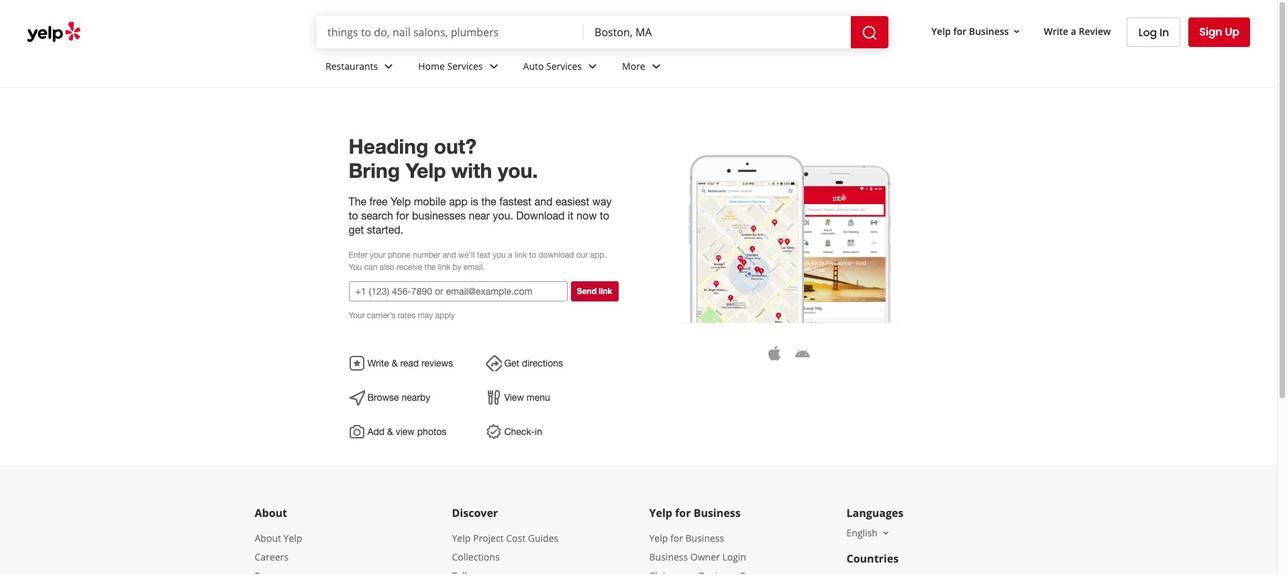 Task type: locate. For each thing, give the bounding box(es) containing it.
read
[[400, 358, 419, 368]]

24 chevron down v2 image inside restaurants link
[[381, 58, 397, 74]]

you.
[[498, 158, 538, 183], [493, 209, 514, 222]]

project
[[473, 532, 504, 544]]

None field
[[328, 25, 573, 40], [595, 25, 841, 40]]

write
[[1044, 25, 1069, 37], [367, 358, 389, 368]]

with
[[452, 158, 492, 183]]

write & read reviews
[[365, 358, 453, 368]]

1 about from the top
[[255, 506, 287, 520]]

2 24 chevron down v2 image from the left
[[648, 58, 664, 74]]

0 vertical spatial and
[[535, 195, 553, 207]]

24 chevron down v2 image inside auto services link
[[585, 58, 601, 74]]

Find text field
[[328, 25, 573, 40]]

1 horizontal spatial services
[[547, 59, 582, 72]]

0 vertical spatial 16 chevron down v2 image
[[1012, 26, 1023, 37]]

and up by at the top of the page
[[443, 250, 456, 260]]

way
[[593, 195, 612, 207]]

yelp inside the free yelp mobile app is the fastest and easiest way to search for businesses near you. download it now to get started.
[[391, 195, 411, 207]]

you. down fastest at the left of the page
[[493, 209, 514, 222]]

0 horizontal spatial write
[[367, 358, 389, 368]]

1 horizontal spatial 24 chevron down v2 image
[[585, 58, 601, 74]]

you. up fastest at the left of the page
[[498, 158, 538, 183]]

0 vertical spatial write
[[1044, 25, 1069, 37]]

about for about yelp careers
[[255, 532, 281, 544]]

for
[[954, 25, 967, 37], [396, 209, 409, 222], [675, 506, 691, 520], [671, 532, 683, 544]]

yelp inside yelp project cost guides collections
[[452, 532, 471, 544]]

now
[[577, 209, 597, 222]]

24 chevron down v2 image right auto services
[[585, 58, 601, 74]]

1 services from the left
[[447, 59, 483, 72]]

1 horizontal spatial a
[[1071, 25, 1077, 37]]

write left read
[[367, 358, 389, 368]]

by
[[453, 262, 462, 272]]

business categories element
[[315, 48, 1251, 87]]

app.
[[590, 250, 607, 260]]

collections link
[[452, 551, 500, 563]]

search
[[361, 209, 393, 222]]

1 vertical spatial write
[[367, 358, 389, 368]]

link
[[515, 250, 527, 260], [438, 262, 451, 272], [599, 286, 613, 296]]

services right home
[[447, 59, 483, 72]]

the free yelp mobile app is the fastest and easiest way to search for businesses near you. download it now to get started.
[[349, 195, 612, 236]]

24 chevron down v2 image for more
[[648, 58, 664, 74]]

24 chevron down v2 image
[[381, 58, 397, 74], [585, 58, 601, 74]]

auto services link
[[513, 48, 612, 87]]

1 none field from the left
[[328, 25, 573, 40]]

a right the you at the left
[[508, 250, 513, 260]]

a left review
[[1071, 25, 1077, 37]]

review
[[1079, 25, 1111, 37]]

the down number
[[425, 262, 436, 272]]

& right add
[[387, 426, 393, 437]]

fastest
[[500, 195, 532, 207]]

1 vertical spatial &
[[387, 426, 393, 437]]

yelp inside button
[[932, 25, 951, 37]]

1 vertical spatial a
[[508, 250, 513, 260]]

0 horizontal spatial 16 chevron down v2 image
[[881, 528, 891, 538]]

24 chevron down v2 image for restaurants
[[381, 58, 397, 74]]

1 horizontal spatial 16 chevron down v2 image
[[1012, 26, 1023, 37]]

24 chevron down v2 image for auto services
[[585, 58, 601, 74]]

1 vertical spatial and
[[443, 250, 456, 260]]

your
[[349, 311, 365, 320]]

reviews
[[422, 358, 453, 368]]

1 vertical spatial link
[[438, 262, 451, 272]]

email.
[[464, 262, 485, 272]]

2 24 chevron down v2 image from the left
[[585, 58, 601, 74]]

menu
[[527, 392, 550, 403]]

0 horizontal spatial the
[[425, 262, 436, 272]]

0 horizontal spatial and
[[443, 250, 456, 260]]

more link
[[612, 48, 675, 87]]

view menu
[[502, 392, 550, 403]]

about yelp careers
[[255, 532, 302, 563]]

2 none field from the left
[[595, 25, 841, 40]]

0 horizontal spatial yelp for business
[[650, 506, 741, 520]]

the right is
[[481, 195, 497, 207]]

free
[[370, 195, 388, 207]]

1 24 chevron down v2 image from the left
[[381, 58, 397, 74]]

yelp project cost guides collections
[[452, 532, 559, 563]]

careers link
[[255, 551, 289, 563]]

24 chevron down v2 image right more
[[648, 58, 664, 74]]

services inside home services link
[[447, 59, 483, 72]]

write a review
[[1044, 25, 1111, 37]]

24 chevron down v2 image inside home services link
[[486, 58, 502, 74]]

16 chevron down v2 image inside yelp for business button
[[1012, 26, 1023, 37]]

0 vertical spatial the
[[481, 195, 497, 207]]

to left download
[[529, 250, 536, 260]]

auto
[[523, 59, 544, 72]]

1 horizontal spatial to
[[529, 250, 536, 260]]

1 horizontal spatial 24 chevron down v2 image
[[648, 58, 664, 74]]

yelp inside yelp for business business owner login
[[650, 532, 668, 544]]

16 chevron down v2 image inside english "dropdown button"
[[881, 528, 891, 538]]

1 horizontal spatial write
[[1044, 25, 1069, 37]]

0 vertical spatial about
[[255, 506, 287, 520]]

app
[[449, 195, 468, 207]]

login
[[723, 551, 747, 563]]

bring
[[349, 158, 400, 183]]

0 horizontal spatial link
[[438, 262, 451, 272]]

1 vertical spatial yelp for business
[[650, 506, 741, 520]]

restaurants link
[[315, 48, 408, 87]]

Near text field
[[595, 25, 841, 40]]

more
[[622, 59, 646, 72]]

to down way on the top
[[600, 209, 610, 222]]

1 horizontal spatial yelp for business
[[932, 25, 1009, 37]]

0 vertical spatial yelp for business
[[932, 25, 1009, 37]]

english
[[847, 526, 878, 539]]

yelp for business link
[[650, 532, 725, 544]]

yelp for business
[[932, 25, 1009, 37], [650, 506, 741, 520]]

rates
[[398, 311, 416, 320]]

auto services
[[523, 59, 582, 72]]

services for auto services
[[547, 59, 582, 72]]

to up get
[[349, 209, 358, 222]]

1 vertical spatial the
[[425, 262, 436, 272]]

2 about from the top
[[255, 532, 281, 544]]

0 horizontal spatial 24 chevron down v2 image
[[486, 58, 502, 74]]

16 chevron down v2 image left write a review link
[[1012, 26, 1023, 37]]

a
[[1071, 25, 1077, 37], [508, 250, 513, 260]]

about
[[255, 506, 287, 520], [255, 532, 281, 544]]

started.
[[367, 224, 404, 236]]

home services link
[[408, 48, 513, 87]]

0 horizontal spatial services
[[447, 59, 483, 72]]

log in link
[[1128, 17, 1181, 47]]

cost
[[506, 532, 526, 544]]

about inside about yelp careers
[[255, 532, 281, 544]]

and up download
[[535, 195, 553, 207]]

0 horizontal spatial none field
[[328, 25, 573, 40]]

1 horizontal spatial the
[[481, 195, 497, 207]]

check-in
[[502, 426, 542, 437]]

about up about yelp link
[[255, 506, 287, 520]]

can
[[364, 262, 378, 272]]

it
[[568, 209, 574, 222]]

write left review
[[1044, 25, 1069, 37]]

yelp project cost guides link
[[452, 532, 559, 544]]

in
[[1160, 25, 1170, 40]]

0 vertical spatial &
[[392, 358, 398, 368]]

services right the auto
[[547, 59, 582, 72]]

send link button
[[571, 282, 619, 302]]

1 horizontal spatial and
[[535, 195, 553, 207]]

2 vertical spatial link
[[599, 286, 613, 296]]

0 vertical spatial a
[[1071, 25, 1077, 37]]

1 24 chevron down v2 image from the left
[[486, 58, 502, 74]]

None search field
[[317, 16, 892, 48]]

check-
[[504, 426, 535, 437]]

24 chevron down v2 image right restaurants
[[381, 58, 397, 74]]

about yelp link
[[255, 532, 302, 544]]

we'll
[[459, 250, 475, 260]]

2 services from the left
[[547, 59, 582, 72]]

24 chevron down v2 image inside 'more' "link"
[[648, 58, 664, 74]]

services inside auto services link
[[547, 59, 582, 72]]

0 horizontal spatial a
[[508, 250, 513, 260]]

services
[[447, 59, 483, 72], [547, 59, 582, 72]]

directions
[[522, 358, 563, 368]]

link right 'send'
[[599, 286, 613, 296]]

also
[[380, 262, 395, 272]]

1 horizontal spatial link
[[515, 250, 527, 260]]

1 vertical spatial about
[[255, 532, 281, 544]]

link right the you at the left
[[515, 250, 527, 260]]

link left by at the top of the page
[[438, 262, 451, 272]]

& left read
[[392, 358, 398, 368]]

and
[[535, 195, 553, 207], [443, 250, 456, 260]]

0 horizontal spatial 24 chevron down v2 image
[[381, 58, 397, 74]]

business inside button
[[969, 25, 1009, 37]]

browse
[[367, 392, 399, 403]]

24 chevron down v2 image left the auto
[[486, 58, 502, 74]]

the
[[481, 195, 497, 207], [425, 262, 436, 272]]

1 vertical spatial 16 chevron down v2 image
[[881, 528, 891, 538]]

0 vertical spatial you.
[[498, 158, 538, 183]]

1 vertical spatial you.
[[493, 209, 514, 222]]

business owner login link
[[650, 551, 747, 563]]

1 horizontal spatial none field
[[595, 25, 841, 40]]

nearby
[[402, 392, 430, 403]]

you
[[349, 262, 362, 272]]

yelp for business business owner login
[[650, 532, 747, 563]]

0 vertical spatial link
[[515, 250, 527, 260]]

about up careers link
[[255, 532, 281, 544]]

log in
[[1139, 25, 1170, 40]]

16 chevron down v2 image down languages
[[881, 528, 891, 538]]

2 horizontal spatial link
[[599, 286, 613, 296]]

24 chevron down v2 image
[[486, 58, 502, 74], [648, 58, 664, 74]]

16 chevron down v2 image
[[1012, 26, 1023, 37], [881, 528, 891, 538]]



Task type: describe. For each thing, give the bounding box(es) containing it.
near
[[469, 209, 490, 222]]

+1 (123) 456-7890 or email@example.com text field
[[349, 281, 568, 301]]

write for write a review
[[1044, 25, 1069, 37]]

the inside enter your phone number and we'll text you a link to download our app. you can also receive the link by email.
[[425, 262, 436, 272]]

you. inside heading out? bring yelp with you.
[[498, 158, 538, 183]]

add & view photos
[[365, 426, 447, 437]]

the
[[349, 195, 367, 207]]

our
[[576, 250, 588, 260]]

number
[[413, 250, 441, 260]]

download
[[516, 209, 565, 222]]

none field find
[[328, 25, 573, 40]]

the inside the free yelp mobile app is the fastest and easiest way to search for businesses near you. download it now to get started.
[[481, 195, 497, 207]]

your carrier's rates may apply
[[349, 311, 455, 320]]

out?
[[434, 134, 477, 158]]

16 chevron down v2 image for yelp for business
[[1012, 26, 1023, 37]]

yelp inside heading out? bring yelp with you.
[[406, 158, 446, 183]]

yelp inside about yelp careers
[[284, 532, 302, 544]]

may
[[418, 311, 433, 320]]

and inside the free yelp mobile app is the fastest and easiest way to search for businesses near you. download it now to get started.
[[535, 195, 553, 207]]

view
[[504, 392, 524, 403]]

& for add
[[387, 426, 393, 437]]

send
[[577, 286, 597, 296]]

heading
[[349, 134, 429, 158]]

for inside yelp for business business owner login
[[671, 532, 683, 544]]

in
[[535, 426, 542, 437]]

home services
[[418, 59, 483, 72]]

write for write & read reviews
[[367, 358, 389, 368]]

write a review link
[[1039, 19, 1117, 43]]

careers
[[255, 551, 289, 563]]

heading out? bring yelp with you.
[[349, 134, 538, 183]]

view
[[396, 426, 415, 437]]

0 horizontal spatial to
[[349, 209, 358, 222]]

& for write
[[392, 358, 398, 368]]

log
[[1139, 25, 1157, 40]]

24 chevron down v2 image for home services
[[486, 58, 502, 74]]

receive
[[397, 262, 422, 272]]

you
[[493, 250, 506, 260]]

browse nearby
[[365, 392, 430, 403]]

text
[[477, 250, 491, 260]]

owner
[[691, 551, 720, 563]]

guides
[[528, 532, 559, 544]]

services for home services
[[447, 59, 483, 72]]

get
[[349, 224, 364, 236]]

2 horizontal spatial to
[[600, 209, 610, 222]]

languages
[[847, 506, 904, 520]]

download
[[539, 250, 574, 260]]

sign up link
[[1189, 17, 1251, 47]]

for inside yelp for business button
[[954, 25, 967, 37]]

yelp for business inside yelp for business button
[[932, 25, 1009, 37]]

a inside enter your phone number and we'll text you a link to download our app. you can also receive the link by email.
[[508, 250, 513, 260]]

yelp for business button
[[927, 19, 1028, 43]]

restaurants
[[326, 59, 378, 72]]

discover
[[452, 506, 498, 520]]

home
[[418, 59, 445, 72]]

is
[[471, 195, 478, 207]]

about for about
[[255, 506, 287, 520]]

and inside enter your phone number and we'll text you a link to download our app. you can also receive the link by email.
[[443, 250, 456, 260]]

easiest
[[556, 195, 590, 207]]

sign up
[[1200, 24, 1240, 40]]

sign
[[1200, 24, 1223, 40]]

countries
[[847, 551, 899, 566]]

up
[[1226, 24, 1240, 40]]

search image
[[862, 25, 878, 41]]

get directions
[[502, 358, 563, 368]]

businesses
[[412, 209, 466, 222]]

collections
[[452, 551, 500, 563]]

none field the near
[[595, 25, 841, 40]]

to inside enter your phone number and we'll text you a link to download our app. you can also receive the link by email.
[[529, 250, 536, 260]]

apply
[[435, 311, 455, 320]]

carrier's
[[367, 311, 396, 320]]

send link
[[577, 286, 613, 296]]

get
[[504, 358, 520, 368]]

english button
[[847, 526, 891, 539]]

add
[[367, 426, 385, 437]]

photos
[[417, 426, 447, 437]]

your
[[370, 250, 386, 260]]

you. inside the free yelp mobile app is the fastest and easiest way to search for businesses near you. download it now to get started.
[[493, 209, 514, 222]]

phone
[[388, 250, 411, 260]]

enter
[[349, 250, 368, 260]]

enter your phone number and we'll text you a link to download our app. you can also receive the link by email.
[[349, 250, 607, 272]]

16 chevron down v2 image for english
[[881, 528, 891, 538]]

link inside button
[[599, 286, 613, 296]]

for inside the free yelp mobile app is the fastest and easiest way to search for businesses near you. download it now to get started.
[[396, 209, 409, 222]]

mobile
[[414, 195, 446, 207]]



Task type: vqa. For each thing, say whether or not it's contained in the screenshot.
24 log out v2 IMAGE
no



